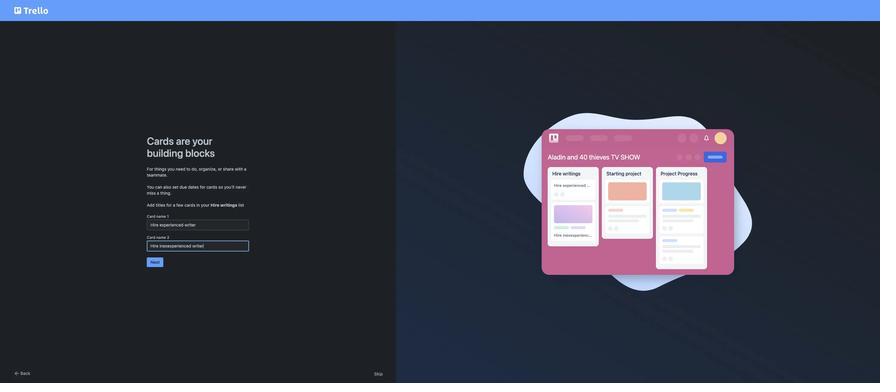 Task type: vqa. For each thing, say whether or not it's contained in the screenshot.
For Things You Need To Do, Organize, Or Share With A Teammate.
yes



Task type: describe. For each thing, give the bounding box(es) containing it.
due
[[180, 185, 187, 190]]

you
[[147, 185, 154, 190]]

aladin
[[548, 153, 566, 161]]

project progress
[[661, 171, 698, 177]]

show
[[621, 153, 641, 161]]

next button
[[147, 258, 163, 267]]

thing.
[[160, 191, 171, 196]]

cards are your building blocks
[[147, 135, 215, 159]]

are
[[176, 135, 190, 147]]

your inside cards are your building blocks
[[192, 135, 212, 147]]

aladin and 40 thieves tv show
[[548, 153, 641, 161]]

back
[[20, 371, 30, 376]]

Card name 1 text field
[[147, 220, 249, 231]]

things
[[154, 167, 166, 172]]

do,
[[192, 167, 198, 172]]

hire inexexperienced writer
[[554, 233, 606, 238]]

for things you need to do, organize, or share with a teammate.
[[147, 167, 247, 178]]

1 vertical spatial for
[[167, 203, 172, 208]]

you'll
[[224, 185, 235, 190]]

0 vertical spatial trello image
[[13, 4, 49, 17]]

building
[[147, 147, 183, 159]]

share
[[223, 167, 234, 172]]

set
[[173, 185, 179, 190]]

for
[[147, 167, 153, 172]]

writer for hire inexexperienced writer
[[595, 233, 606, 238]]

name for 1
[[156, 214, 166, 219]]

card name 2
[[147, 235, 169, 240]]

next
[[151, 260, 160, 265]]

1
[[167, 214, 169, 219]]

2
[[167, 235, 169, 240]]

miss
[[147, 191, 156, 196]]

experienced
[[563, 183, 586, 188]]

can
[[155, 185, 162, 190]]

1 vertical spatial trello image
[[548, 132, 560, 145]]

skip button
[[374, 372, 383, 378]]

tv
[[611, 153, 619, 161]]

and
[[567, 153, 578, 161]]

0 horizontal spatial cards
[[185, 203, 195, 208]]

never
[[236, 185, 246, 190]]

hire for hire experienced writer
[[554, 183, 562, 188]]

so
[[219, 185, 223, 190]]

hire writings
[[553, 171, 581, 177]]

add
[[147, 203, 155, 208]]

card for card name 2
[[147, 235, 155, 240]]



Task type: locate. For each thing, give the bounding box(es) containing it.
hire left inexexperienced
[[554, 233, 562, 238]]

0 vertical spatial writings
[[563, 171, 581, 177]]

cards left so
[[207, 185, 217, 190]]

0 vertical spatial for
[[200, 185, 205, 190]]

0 horizontal spatial trello image
[[13, 4, 49, 17]]

0 horizontal spatial a
[[157, 191, 159, 196]]

1 vertical spatial name
[[156, 235, 166, 240]]

writer
[[587, 183, 598, 188], [595, 233, 606, 238]]

a
[[244, 167, 247, 172], [157, 191, 159, 196], [173, 203, 175, 208]]

add titles for a few cards in your hire writings list
[[147, 203, 244, 208]]

to
[[187, 167, 190, 172]]

0 vertical spatial writer
[[587, 183, 598, 188]]

thieves
[[589, 153, 610, 161]]

hire for hire writings
[[553, 171, 562, 177]]

in
[[196, 203, 200, 208]]

your right in on the left
[[201, 203, 210, 208]]

0 vertical spatial name
[[156, 214, 166, 219]]

0 vertical spatial card
[[147, 214, 155, 219]]

titles
[[156, 203, 165, 208]]

1 name from the top
[[156, 214, 166, 219]]

1 horizontal spatial cards
[[207, 185, 217, 190]]

cards
[[207, 185, 217, 190], [185, 203, 195, 208]]

writings up experienced
[[563, 171, 581, 177]]

1 horizontal spatial writings
[[563, 171, 581, 177]]

with
[[235, 167, 243, 172]]

you
[[168, 167, 175, 172]]

Card name 2 text field
[[147, 241, 249, 252]]

organize,
[[199, 167, 217, 172]]

a down can
[[157, 191, 159, 196]]

dates
[[188, 185, 199, 190]]

1 vertical spatial writings
[[220, 203, 237, 208]]

writings
[[563, 171, 581, 177], [220, 203, 237, 208]]

starting
[[607, 171, 625, 177]]

progress
[[678, 171, 698, 177]]

1 horizontal spatial a
[[173, 203, 175, 208]]

back button
[[13, 370, 30, 378]]

1 vertical spatial a
[[157, 191, 159, 196]]

name left 1
[[156, 214, 166, 219]]

project
[[626, 171, 642, 177]]

inexexperienced
[[563, 233, 594, 238]]

0 vertical spatial a
[[244, 167, 247, 172]]

1 vertical spatial your
[[201, 203, 210, 208]]

for right dates
[[200, 185, 205, 190]]

hire down 'hire writings'
[[554, 183, 562, 188]]

skip
[[374, 372, 383, 377]]

also
[[163, 185, 171, 190]]

for inside 'you can also set due dates for cards so you'll never miss a thing.'
[[200, 185, 205, 190]]

teammate.
[[147, 173, 168, 178]]

1 vertical spatial card
[[147, 235, 155, 240]]

0 horizontal spatial for
[[167, 203, 172, 208]]

2 card from the top
[[147, 235, 155, 240]]

2 horizontal spatial a
[[244, 167, 247, 172]]

2 vertical spatial a
[[173, 203, 175, 208]]

need
[[176, 167, 185, 172]]

project
[[661, 171, 677, 177]]

your right are
[[192, 135, 212, 147]]

card for card name 1
[[147, 214, 155, 219]]

name for 2
[[156, 235, 166, 240]]

1 vertical spatial writer
[[595, 233, 606, 238]]

writer for hire experienced writer
[[587, 183, 598, 188]]

cards left in on the left
[[185, 203, 195, 208]]

1 vertical spatial cards
[[185, 203, 195, 208]]

hire down aladin
[[553, 171, 562, 177]]

card name 1
[[147, 214, 169, 219]]

hire for hire inexexperienced writer
[[554, 233, 562, 238]]

starting project
[[607, 171, 642, 177]]

card left 2
[[147, 235, 155, 240]]

writer right experienced
[[587, 183, 598, 188]]

for
[[200, 185, 205, 190], [167, 203, 172, 208]]

writings left 'list'
[[220, 203, 237, 208]]

name left 2
[[156, 235, 166, 240]]

hire right in on the left
[[211, 203, 219, 208]]

0 vertical spatial cards
[[207, 185, 217, 190]]

40
[[580, 153, 588, 161]]

a right the with
[[244, 167, 247, 172]]

your
[[192, 135, 212, 147], [201, 203, 210, 208]]

hire experienced writer
[[554, 183, 598, 188]]

or
[[218, 167, 222, 172]]

few
[[176, 203, 183, 208]]

name
[[156, 214, 166, 219], [156, 235, 166, 240]]

a inside the for things you need to do, organize, or share with a teammate.
[[244, 167, 247, 172]]

trello image
[[13, 4, 49, 17], [548, 132, 560, 145]]

card down add
[[147, 214, 155, 219]]

0 horizontal spatial writings
[[220, 203, 237, 208]]

2 name from the top
[[156, 235, 166, 240]]

for right the titles
[[167, 203, 172, 208]]

1 card from the top
[[147, 214, 155, 219]]

cards
[[147, 135, 174, 147]]

hire
[[553, 171, 562, 177], [554, 183, 562, 188], [211, 203, 219, 208], [554, 233, 562, 238]]

blocks
[[185, 147, 215, 159]]

a inside 'you can also set due dates for cards so you'll never miss a thing.'
[[157, 191, 159, 196]]

a left few
[[173, 203, 175, 208]]

card
[[147, 214, 155, 219], [147, 235, 155, 240]]

list
[[239, 203, 244, 208]]

cards inside 'you can also set due dates for cards so you'll never miss a thing.'
[[207, 185, 217, 190]]

1 horizontal spatial trello image
[[548, 132, 560, 145]]

writer right inexexperienced
[[595, 233, 606, 238]]

1 horizontal spatial for
[[200, 185, 205, 190]]

you can also set due dates for cards so you'll never miss a thing.
[[147, 185, 246, 196]]

0 vertical spatial your
[[192, 135, 212, 147]]



